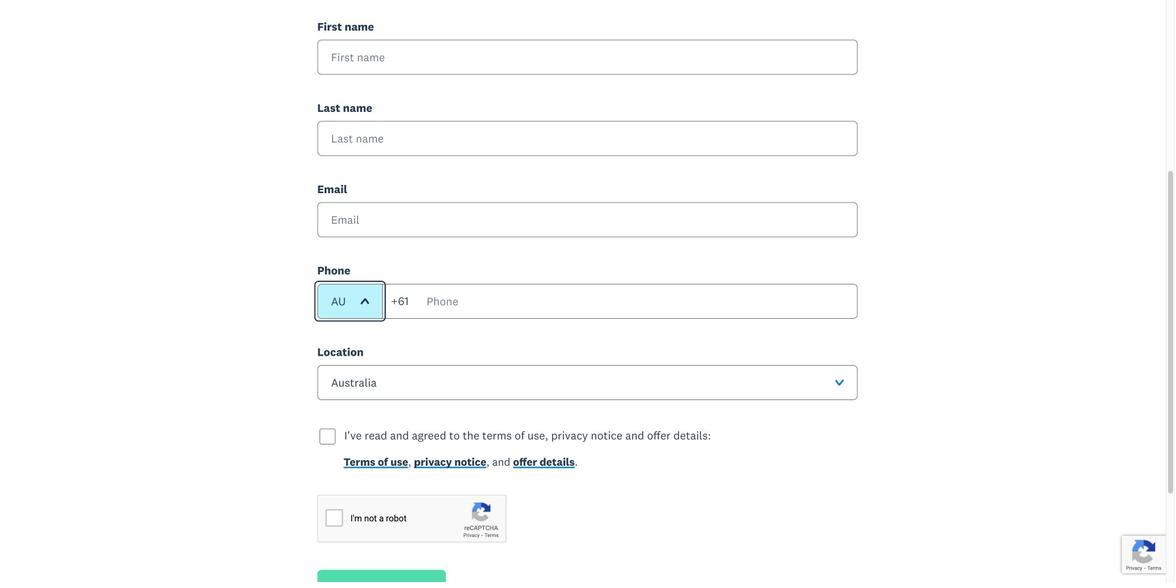Task type: describe. For each thing, give the bounding box(es) containing it.
First name text field
[[317, 40, 858, 75]]



Task type: vqa. For each thing, say whether or not it's contained in the screenshot.
free to the middle
no



Task type: locate. For each thing, give the bounding box(es) containing it.
Phone text field
[[382, 284, 858, 319]]

Last name text field
[[317, 121, 858, 156]]

Email email field
[[317, 202, 858, 237]]



